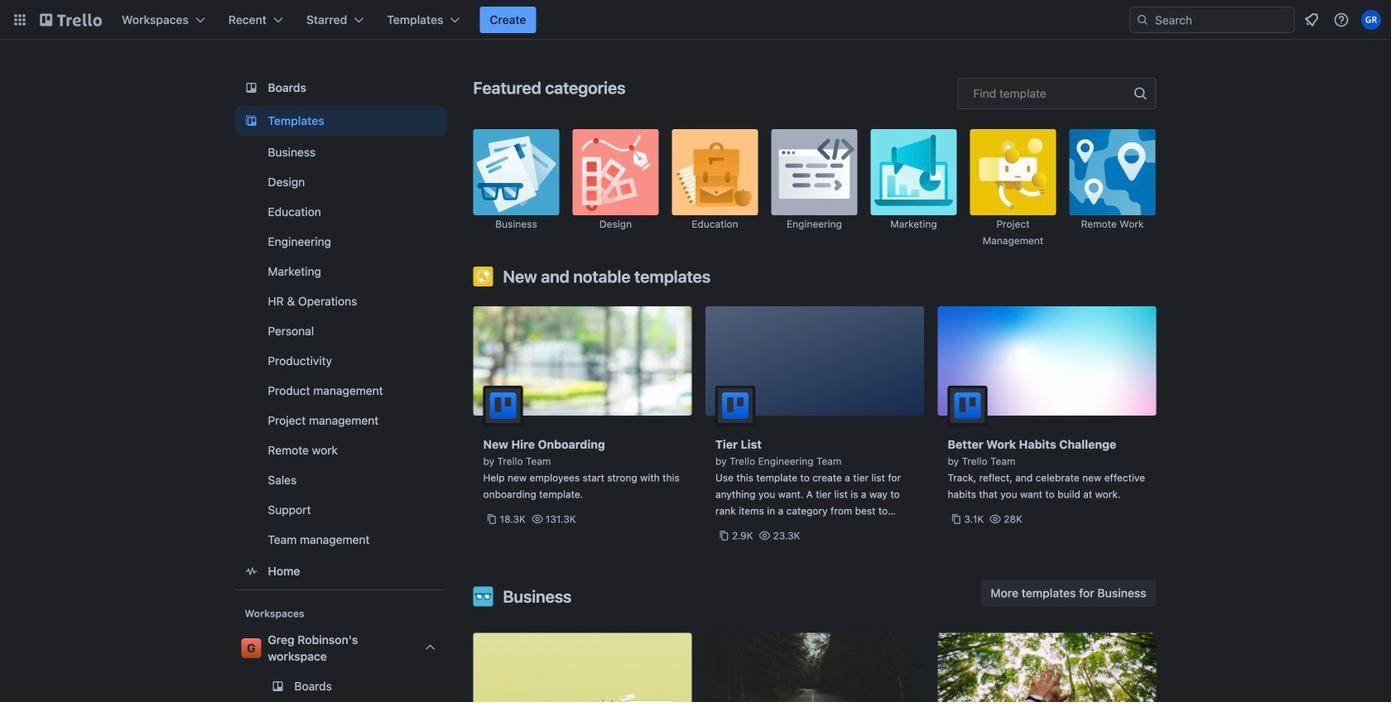 Task type: locate. For each thing, give the bounding box(es) containing it.
1 trello team image from the left
[[483, 386, 523, 426]]

education icon image
[[672, 129, 759, 215]]

1 business icon image from the top
[[473, 129, 560, 215]]

project management icon image
[[971, 129, 1057, 215]]

1 vertical spatial business icon image
[[473, 587, 493, 607]]

primary element
[[0, 0, 1392, 40]]

None field
[[958, 78, 1157, 109]]

business icon image
[[473, 129, 560, 215], [473, 587, 493, 607]]

1 horizontal spatial trello team image
[[948, 386, 988, 426]]

0 vertical spatial business icon image
[[473, 129, 560, 215]]

board image
[[242, 78, 261, 98]]

home image
[[242, 562, 261, 582]]

0 horizontal spatial trello team image
[[483, 386, 523, 426]]

trello team image
[[483, 386, 523, 426], [948, 386, 988, 426]]



Task type: describe. For each thing, give the bounding box(es) containing it.
open information menu image
[[1334, 12, 1350, 28]]

back to home image
[[40, 7, 102, 33]]

greg robinson (gregrobinson96) image
[[1362, 10, 1382, 30]]

2 trello team image from the left
[[948, 386, 988, 426]]

trello engineering team image
[[716, 386, 756, 426]]

0 notifications image
[[1302, 10, 1322, 30]]

search image
[[1137, 13, 1150, 27]]

engineering icon image
[[772, 129, 858, 215]]

template board image
[[242, 111, 261, 131]]

design icon image
[[573, 129, 659, 215]]

remote work icon image
[[1070, 129, 1156, 215]]

marketing icon image
[[871, 129, 957, 215]]

Search field
[[1150, 8, 1295, 31]]

2 business icon image from the top
[[473, 587, 493, 607]]



Task type: vqa. For each thing, say whether or not it's contained in the screenshot.
bottommost you'd
no



